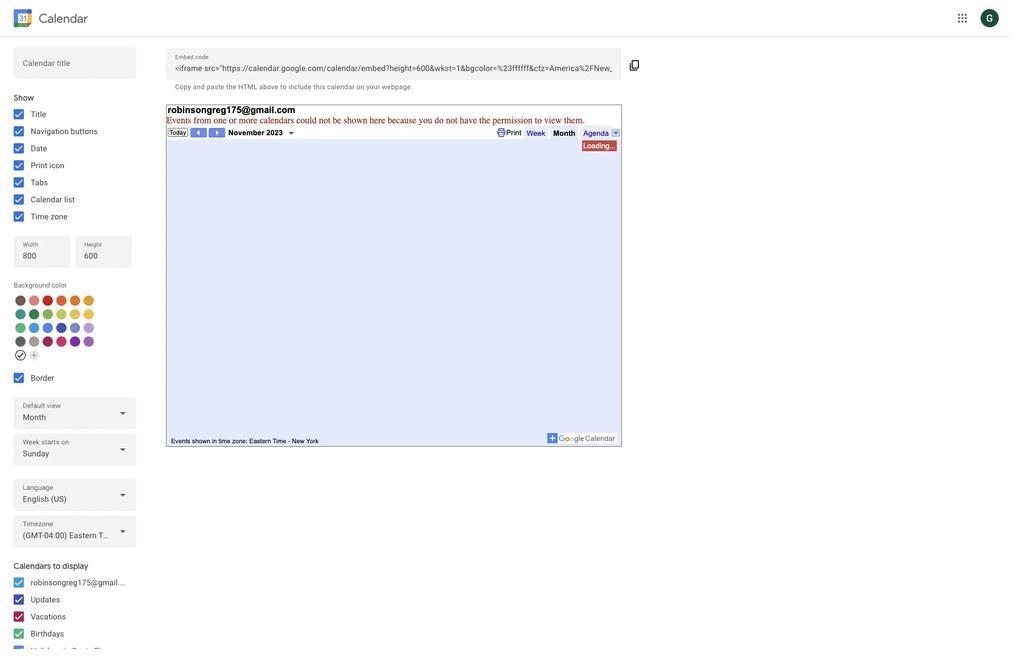 Task type: describe. For each thing, give the bounding box(es) containing it.
icon
[[49, 161, 64, 170]]

eucalyptus menu item
[[15, 310, 26, 320]]

1 vertical spatial to
[[53, 562, 61, 572]]

tangerine menu item
[[56, 296, 67, 306]]

html
[[238, 83, 258, 91]]

calendar for calendar list
[[31, 195, 62, 204]]

tabs
[[31, 178, 48, 187]]

navigation buttons
[[31, 127, 98, 136]]

vacations
[[31, 613, 66, 622]]

background color
[[14, 282, 67, 290]]

above
[[259, 83, 279, 91]]

graphite menu item
[[15, 337, 26, 347]]

cherry blossom menu item
[[56, 337, 67, 347]]

webpage.
[[382, 83, 413, 91]]

amethyst menu item
[[84, 337, 94, 347]]

this
[[314, 83, 326, 91]]

content_copy button
[[622, 51, 649, 78]]

buttons
[[71, 127, 98, 136]]

calendar for calendar
[[39, 11, 88, 26]]

peacock menu item
[[29, 323, 39, 333]]

your
[[367, 83, 381, 91]]

pumpkin menu item
[[70, 296, 80, 306]]

time
[[31, 212, 49, 221]]

calendar list
[[31, 195, 75, 204]]

calendar link
[[11, 7, 88, 32]]

show
[[14, 93, 34, 103]]

zone
[[51, 212, 68, 221]]

lavender menu item
[[70, 323, 80, 333]]

include
[[289, 83, 312, 91]]

display
[[62, 562, 88, 572]]

border
[[31, 374, 54, 383]]

navigation
[[31, 127, 69, 136]]

calendar color menu item
[[15, 351, 26, 361]]

on
[[357, 83, 365, 91]]

citron menu item
[[70, 310, 80, 320]]



Task type: locate. For each thing, give the bounding box(es) containing it.
cobalt menu item
[[43, 323, 53, 333]]

banana menu item
[[84, 310, 94, 320]]

print
[[31, 161, 47, 170]]

None text field
[[175, 60, 613, 76]]

add custom color menu item
[[29, 351, 39, 361]]

avocado menu item
[[56, 310, 67, 320]]

0 vertical spatial to
[[280, 83, 287, 91]]

basil menu item
[[29, 310, 39, 320]]

robinsongreg175@gmail.com
[[31, 579, 136, 588]]

copy
[[175, 83, 191, 91]]

wisteria menu item
[[84, 323, 94, 333]]

print icon
[[31, 161, 64, 170]]

1 vertical spatial calendar
[[31, 195, 62, 204]]

cocoa menu item
[[15, 296, 26, 306]]

grape menu item
[[70, 337, 80, 347]]

paste
[[207, 83, 225, 91]]

mango menu item
[[84, 296, 94, 306]]

0 vertical spatial calendar
[[39, 11, 88, 26]]

blueberry menu item
[[56, 323, 67, 333]]

calendars
[[14, 562, 51, 572]]

to
[[280, 83, 287, 91], [53, 562, 61, 572]]

birthdays
[[31, 630, 64, 639]]

None text field
[[23, 59, 127, 75]]

pistachio menu item
[[43, 310, 53, 320]]

tomato menu item
[[43, 296, 53, 306]]

time zone
[[31, 212, 68, 221]]

title
[[31, 110, 46, 119]]

copy and paste the html above to include this calendar on your webpage.
[[175, 83, 413, 91]]

the
[[226, 83, 237, 91]]

birch menu item
[[29, 337, 39, 347]]

calendar
[[39, 11, 88, 26], [31, 195, 62, 204]]

list
[[64, 195, 75, 204]]

content_copy
[[630, 60, 641, 71]]

None field
[[14, 398, 137, 430], [14, 434, 137, 466], [14, 480, 137, 512], [14, 516, 137, 548], [14, 398, 137, 430], [14, 434, 137, 466], [14, 480, 137, 512], [14, 516, 137, 548]]

to left display
[[53, 562, 61, 572]]

flamingo menu item
[[29, 296, 39, 306]]

color
[[52, 282, 67, 290]]

to right above
[[280, 83, 287, 91]]

radicchio menu item
[[43, 337, 53, 347]]

calendars to display
[[14, 562, 88, 572]]

sage menu item
[[15, 323, 26, 333]]

and
[[193, 83, 205, 91]]

background
[[14, 282, 50, 290]]

updates
[[31, 596, 60, 605]]

date
[[31, 144, 47, 153]]

None number field
[[23, 248, 61, 264], [84, 248, 123, 264], [23, 248, 61, 264], [84, 248, 123, 264]]

calendar
[[327, 83, 355, 91]]

1 horizontal spatial to
[[280, 83, 287, 91]]

0 horizontal spatial to
[[53, 562, 61, 572]]



Task type: vqa. For each thing, say whether or not it's contained in the screenshot.
28 ELEMENT
no



